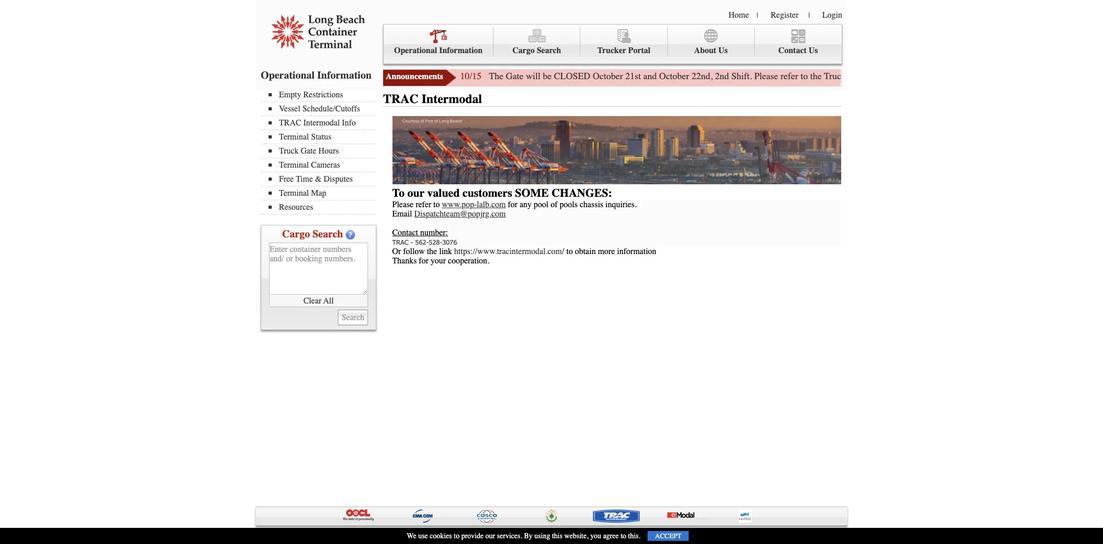 Task type: locate. For each thing, give the bounding box(es) containing it.
0 horizontal spatial the
[[427, 247, 437, 256]]

trucker
[[598, 46, 627, 55]]

0 horizontal spatial us
[[719, 46, 728, 55]]

clear all
[[304, 296, 334, 306]]

october left 21st
[[593, 70, 623, 82]]

2 october from the left
[[660, 70, 690, 82]]

cargo inside menu bar
[[513, 46, 535, 55]]

for right page
[[932, 70, 943, 82]]

further
[[945, 70, 971, 82]]

1 horizontal spatial all
[[439, 531, 449, 540]]

menu bar containing operational information
[[383, 24, 843, 64]]

free
[[279, 175, 294, 184]]

restrictions
[[304, 90, 343, 99]]

0 horizontal spatial refer
[[416, 200, 432, 209]]

0 vertical spatial intermodal
[[422, 92, 482, 106]]

0 vertical spatial operational
[[394, 46, 437, 55]]

0 vertical spatial information
[[439, 46, 483, 55]]

search down resources link
[[313, 228, 343, 240]]

contact down register link
[[779, 46, 807, 55]]

us for about us
[[719, 46, 728, 55]]

for left your
[[419, 256, 429, 266]]

1 horizontal spatial search
[[537, 46, 562, 55]]

​​​​​​​​​​​​​​​​​​​to
[[393, 186, 405, 200]]

0 vertical spatial cargo
[[513, 46, 535, 55]]

0 horizontal spatial |
[[757, 11, 759, 20]]

accept
[[655, 532, 682, 540]]

0 vertical spatial our
[[408, 186, 425, 200]]

please up contact number:
[[393, 200, 414, 209]]

2 horizontal spatial the
[[1031, 70, 1043, 82]]

terminal map link
[[269, 189, 376, 198]]

©
[[256, 531, 261, 540]]

1 vertical spatial menu bar
[[261, 89, 381, 215]]

hours left web
[[869, 70, 892, 82]]

resources
[[279, 203, 313, 212]]

follow
[[403, 247, 425, 256]]

use
[[418, 532, 428, 541]]

gate left web
[[849, 70, 867, 82]]

562-
[[415, 238, 429, 246]]

refer down contact us
[[781, 70, 799, 82]]

0 vertical spatial operational information
[[394, 46, 483, 55]]

cookies
[[430, 532, 452, 541]]

(lbct
[[397, 531, 418, 540]]

gate down status
[[301, 146, 317, 156]]

chassis
[[580, 200, 604, 209]]

3076​
[[443, 238, 457, 246]]

gate right 'the'
[[506, 70, 524, 82]]

thanks
[[393, 256, 417, 266]]

to right /
[[567, 247, 573, 256]]

the down contact us
[[811, 70, 822, 82]]

please
[[755, 70, 779, 82], [393, 200, 414, 209]]

0 horizontal spatial cargo
[[282, 228, 310, 240]]

528-
[[429, 238, 443, 246]]

operational
[[394, 46, 437, 55], [261, 69, 315, 81]]

beach
[[319, 531, 337, 540]]

provide
[[462, 532, 484, 541]]

intermodal inside empty restrictions vessel schedule/cutoffs trac intermodal info terminal status truck gate hours terminal cameras free time & disputes terminal map resources
[[304, 118, 340, 128]]

1 horizontal spatial truck
[[825, 70, 847, 82]]

container
[[339, 531, 367, 540]]

www.pop-lalb.com link
[[442, 200, 506, 209]]

status
[[311, 132, 332, 142]]

trac intermodal
[[383, 92, 482, 106]]

1 horizontal spatial operational information
[[394, 46, 483, 55]]

to inside trac - 562-528-3076​ or follow the link https://www.tracintermodal.com​ / to obtain more information thanks for your cooperation​.​
[[567, 247, 573, 256]]

0 horizontal spatial please
[[393, 200, 414, 209]]

2 | from the left
[[809, 11, 810, 20]]

| right home
[[757, 11, 759, 20]]

changes:
[[552, 186, 613, 200]]

1 horizontal spatial hours
[[869, 70, 892, 82]]

operational information up empty restrictions link
[[261, 69, 372, 81]]

your
[[431, 256, 446, 266]]

contact number:
[[393, 228, 448, 238]]

contact up -
[[393, 228, 418, 238]]

all inside clear all button
[[324, 296, 334, 306]]

trac inside trac - 562-528-3076​ or follow the link https://www.tracintermodal.com​ / to obtain more information thanks for your cooperation​.​
[[393, 238, 409, 246]]

1 horizontal spatial menu bar
[[383, 24, 843, 64]]

0 horizontal spatial search
[[313, 228, 343, 240]]

will
[[526, 70, 541, 82]]

0 vertical spatial menu bar
[[383, 24, 843, 64]]

for
[[932, 70, 943, 82], [1018, 70, 1029, 82], [508, 200, 518, 209], [419, 256, 429, 266]]

resources link
[[269, 203, 376, 212]]

0 horizontal spatial all
[[324, 296, 334, 306]]

search inside menu bar
[[537, 46, 562, 55]]

0 horizontal spatial intermodal
[[304, 118, 340, 128]]

1 vertical spatial contact
[[393, 228, 418, 238]]

information up 10/15
[[439, 46, 483, 55]]

terminal left (lbct
[[369, 531, 395, 540]]

1 | from the left
[[757, 11, 759, 20]]

information
[[439, 46, 483, 55], [317, 69, 372, 81]]

0 horizontal spatial operational
[[261, 69, 315, 81]]

website,
[[565, 532, 589, 541]]

1 us from the left
[[719, 46, 728, 55]]

intermodal down 10/15
[[422, 92, 482, 106]]

1 october from the left
[[593, 70, 623, 82]]

0 vertical spatial truck
[[825, 70, 847, 82]]

1 horizontal spatial intermodal
[[422, 92, 482, 106]]

0 vertical spatial search
[[537, 46, 562, 55]]

1 vertical spatial all
[[439, 531, 449, 540]]

and
[[644, 70, 657, 82]]

1 vertical spatial truck
[[279, 146, 299, 156]]

0 horizontal spatial october
[[593, 70, 623, 82]]

operational information up announcements
[[394, 46, 483, 55]]

clear
[[304, 296, 322, 306]]

1 horizontal spatial |
[[809, 11, 810, 20]]

us
[[719, 46, 728, 55], [809, 46, 819, 55]]

1 vertical spatial trac
[[279, 118, 301, 128]]

october
[[593, 70, 623, 82], [660, 70, 690, 82]]

cargo down resources
[[282, 228, 310, 240]]

search
[[537, 46, 562, 55], [313, 228, 343, 240]]

truck up free
[[279, 146, 299, 156]]

terminal up free
[[279, 160, 309, 170]]

to left the www.pop-
[[434, 200, 440, 209]]

us for contact us
[[809, 46, 819, 55]]

trac intermodal info link
[[269, 118, 376, 128]]

1 vertical spatial please
[[393, 200, 414, 209]]

trucker portal link
[[581, 27, 668, 56]]

0 vertical spatial hours
[[869, 70, 892, 82]]

menu bar
[[383, 24, 843, 64], [261, 89, 381, 215]]

link
[[439, 247, 452, 256]]

0 horizontal spatial our
[[408, 186, 425, 200]]

1 horizontal spatial us
[[809, 46, 819, 55]]

0 horizontal spatial contact
[[393, 228, 418, 238]]

closed
[[554, 70, 591, 82]]

1 vertical spatial cargo
[[282, 228, 310, 240]]

None submit
[[338, 310, 368, 326]]

inquiries.
[[606, 200, 637, 209]]

0 horizontal spatial information
[[317, 69, 372, 81]]

our right provide
[[486, 532, 495, 541]]

terminal status link
[[269, 132, 376, 142]]

1 horizontal spatial our
[[486, 532, 495, 541]]

2 vertical spatial trac
[[393, 238, 409, 246]]

-
[[411, 238, 413, 246]]

truck down contact us link
[[825, 70, 847, 82]]

operational information
[[394, 46, 483, 55], [261, 69, 372, 81]]

dispatchteam@popjrg.com link
[[415, 209, 506, 219]]

the down 528-
[[427, 247, 437, 256]]

you
[[591, 532, 602, 541]]

| left login link
[[809, 11, 810, 20]]

to left provide
[[454, 532, 460, 541]]

​​​​​​​​​​​​​​​​​​​to our valued customers  some changes: please refer to www.pop-lalb.com for any pool of pools chassis inquiries.
[[393, 186, 637, 209]]

trac for trac - 562-528-3076​ or follow the link https://www.tracintermodal.com​ / to obtain more information thanks for your cooperation​.​
[[393, 238, 409, 246]]

cargo search down resources link
[[282, 228, 343, 240]]

1 horizontal spatial cargo
[[513, 46, 535, 55]]

about
[[695, 46, 717, 55]]

refer right email
[[416, 200, 432, 209]]

terminal left status
[[279, 132, 309, 142]]

information up restrictions
[[317, 69, 372, 81]]

operational up empty
[[261, 69, 315, 81]]

© 2023 lbct, long beach container terminal (lbct llc.) all rights reserved.
[[256, 531, 500, 540]]

1 vertical spatial refer
[[416, 200, 432, 209]]

trac down announcements
[[383, 92, 419, 106]]

0 horizontal spatial hours
[[319, 146, 339, 156]]

contact for contact number:
[[393, 228, 418, 238]]

for left any
[[508, 200, 518, 209]]

1 vertical spatial operational
[[261, 69, 315, 81]]

to
[[801, 70, 808, 82], [434, 200, 440, 209], [567, 247, 573, 256], [454, 532, 460, 541], [621, 532, 627, 541]]

cargo up will
[[513, 46, 535, 55]]

the left week.
[[1031, 70, 1043, 82]]

0 vertical spatial contact
[[779, 46, 807, 55]]

0 horizontal spatial gate
[[301, 146, 317, 156]]

contact inside menu bar
[[779, 46, 807, 55]]

obtain
[[575, 247, 596, 256]]

october right and
[[660, 70, 690, 82]]

home link
[[729, 10, 750, 20]]

1 horizontal spatial please
[[755, 70, 779, 82]]

the inside trac - 562-528-3076​ or follow the link https://www.tracintermodal.com​ / to obtain more information thanks for your cooperation​.​
[[427, 247, 437, 256]]

our inside ​​​​​​​​​​​​​​​​​​​to our valued customers  some changes: please refer to www.pop-lalb.com for any pool of pools chassis inquiries.
[[408, 186, 425, 200]]

trac up or
[[393, 238, 409, 246]]

operational up announcements
[[394, 46, 437, 55]]

trac down vessel
[[279, 118, 301, 128]]

our right ​​​​​​​​​​​​​​​​​​​to
[[408, 186, 425, 200]]

1 horizontal spatial contact
[[779, 46, 807, 55]]

cargo search inside menu bar
[[513, 46, 562, 55]]

1 horizontal spatial operational
[[394, 46, 437, 55]]

1 vertical spatial our
[[486, 532, 495, 541]]

1 horizontal spatial cargo search
[[513, 46, 562, 55]]

2 us from the left
[[809, 46, 819, 55]]

1 horizontal spatial october
[[660, 70, 690, 82]]

trac
[[383, 92, 419, 106], [279, 118, 301, 128], [393, 238, 409, 246]]

cameras
[[311, 160, 340, 170]]

all right "clear"
[[324, 296, 334, 306]]

1 vertical spatial cargo search
[[282, 228, 343, 240]]

please right 'shift.'
[[755, 70, 779, 82]]

hours up cameras
[[319, 146, 339, 156]]

10/15
[[460, 70, 482, 82]]

|
[[757, 11, 759, 20], [809, 11, 810, 20]]

cargo search up will
[[513, 46, 562, 55]]

22nd,
[[692, 70, 713, 82]]

0 horizontal spatial operational information
[[261, 69, 372, 81]]

1 vertical spatial search
[[313, 228, 343, 240]]

some
[[515, 186, 549, 200]]

1 vertical spatial intermodal
[[304, 118, 340, 128]]

all right llc.)
[[439, 531, 449, 540]]

intermodal up status
[[304, 118, 340, 128]]

terminal up resources
[[279, 189, 309, 198]]

0 vertical spatial please
[[755, 70, 779, 82]]

we
[[407, 532, 417, 541]]

0 horizontal spatial menu bar
[[261, 89, 381, 215]]

1 vertical spatial hours
[[319, 146, 339, 156]]

gate
[[506, 70, 524, 82], [849, 70, 867, 82], [301, 146, 317, 156]]

login
[[823, 10, 843, 20]]

this.
[[629, 532, 641, 541]]

0 vertical spatial trac
[[383, 92, 419, 106]]

0 vertical spatial cargo search
[[513, 46, 562, 55]]

0 horizontal spatial truck
[[279, 146, 299, 156]]

1 horizontal spatial refer
[[781, 70, 799, 82]]

0 vertical spatial all
[[324, 296, 334, 306]]

1 horizontal spatial information
[[439, 46, 483, 55]]

search up be
[[537, 46, 562, 55]]



Task type: describe. For each thing, give the bounding box(es) containing it.
announcements
[[386, 72, 443, 81]]

0 vertical spatial refer
[[781, 70, 799, 82]]

lbct,
[[280, 531, 299, 540]]

login link
[[823, 10, 843, 20]]

/
[[562, 247, 565, 256]]

https://www.tracintermodal.com​ link
[[455, 247, 562, 256]]

1 vertical spatial information
[[317, 69, 372, 81]]

menu bar containing empty restrictions
[[261, 89, 381, 215]]

to inside ​​​​​​​​​​​​​​​​​​​to our valued customers  some changes: please refer to www.pop-lalb.com for any pool of pools chassis inquiries.
[[434, 200, 440, 209]]

https://www.tracintermodal.com​
[[455, 247, 562, 256]]

week.
[[1045, 70, 1067, 82]]

of
[[551, 200, 558, 209]]

cooperation​.​
[[448, 256, 490, 266]]

info
[[342, 118, 356, 128]]

for right the details
[[1018, 70, 1029, 82]]

information
[[617, 247, 657, 256]]

we use cookies to provide our services. by using this website, you agree to this.
[[407, 532, 641, 541]]

register link
[[771, 10, 799, 20]]

details
[[991, 70, 1016, 82]]

llc.)
[[420, 531, 438, 540]]

empty restrictions vessel schedule/cutoffs trac intermodal info terminal status truck gate hours terminal cameras free time & disputes terminal map resources
[[279, 90, 360, 212]]

2nd
[[716, 70, 730, 82]]

contact us
[[779, 46, 819, 55]]

vessel
[[279, 104, 301, 114]]

21st
[[626, 70, 641, 82]]

trac inside empty restrictions vessel schedule/cutoffs trac intermodal info terminal status truck gate hours terminal cameras free time & disputes terminal map resources
[[279, 118, 301, 128]]

contact for contact us
[[779, 46, 807, 55]]

gate inside empty restrictions vessel schedule/cutoffs trac intermodal info terminal status truck gate hours terminal cameras free time & disputes terminal map resources
[[301, 146, 317, 156]]

refer inside ​​​​​​​​​​​​​​​​​​​to our valued customers  some changes: please refer to www.pop-lalb.com for any pool of pools chassis inquiries.
[[416, 200, 432, 209]]

operational information inside menu bar
[[394, 46, 483, 55]]

trac - 562-528-3076​ or follow the link https://www.tracintermodal.com​ / to obtain more information thanks for your cooperation​.​
[[393, 238, 657, 266]]

2023
[[263, 531, 278, 540]]

truck gate hours link
[[269, 146, 376, 156]]

pool
[[534, 200, 549, 209]]

2 horizontal spatial gate
[[849, 70, 867, 82]]

or
[[393, 247, 401, 256]]

1 vertical spatial operational information
[[261, 69, 372, 81]]

any
[[520, 200, 532, 209]]

register
[[771, 10, 799, 20]]

www.pop-
[[442, 200, 477, 209]]

accept button
[[648, 531, 689, 541]]

hours inside empty restrictions vessel schedule/cutoffs trac intermodal info terminal status truck gate hours terminal cameras free time & disputes terminal map resources
[[319, 146, 339, 156]]

for inside ​​​​​​​​​​​​​​​​​​​to our valued customers  some changes: please refer to www.pop-lalb.com for any pool of pools chassis inquiries.
[[508, 200, 518, 209]]

web
[[894, 70, 910, 82]]

trac for trac intermodal
[[383, 92, 419, 106]]

page
[[912, 70, 930, 82]]

customers
[[463, 186, 513, 200]]

portal
[[629, 46, 651, 55]]

number:
[[421, 228, 448, 238]]

be
[[543, 70, 552, 82]]

please inside ​​​​​​​​​​​​​​​​​​​to our valued customers  some changes: please refer to www.pop-lalb.com for any pool of pools chassis inquiries.
[[393, 200, 414, 209]]

operational inside menu bar
[[394, 46, 437, 55]]

map
[[311, 189, 327, 198]]

schedule/cutoffs
[[303, 104, 360, 114]]

time
[[296, 175, 313, 184]]

truck inside empty restrictions vessel schedule/cutoffs trac intermodal info terminal status truck gate hours terminal cameras free time & disputes terminal map resources
[[279, 146, 299, 156]]

agree
[[603, 532, 619, 541]]

long
[[301, 531, 317, 540]]

operational information link
[[384, 27, 494, 56]]

for inside trac - 562-528-3076​ or follow the link https://www.tracintermodal.com​ / to obtain more information thanks for your cooperation​.​
[[419, 256, 429, 266]]

disputes
[[324, 175, 353, 184]]

10/15 the gate will be closed october 21st and october 22nd, 2nd shift. please refer to the truck gate hours web page for further gate details for the week.
[[460, 70, 1067, 82]]

&
[[315, 175, 322, 184]]

to down contact us
[[801, 70, 808, 82]]

Enter container numbers and/ or booking numbers.  text field
[[269, 243, 368, 295]]

terminal cameras link
[[269, 160, 376, 170]]

the
[[489, 70, 504, 82]]

cargo search link
[[494, 27, 581, 56]]

contact us link
[[755, 27, 842, 56]]

email dispatchteam@popjrg.com
[[393, 209, 506, 219]]

by
[[524, 532, 533, 541]]

1 horizontal spatial the
[[811, 70, 822, 82]]

email
[[393, 209, 412, 219]]

about us link
[[668, 27, 755, 56]]

valued
[[428, 186, 460, 200]]

1 horizontal spatial gate
[[506, 70, 524, 82]]

gate
[[973, 70, 989, 82]]

free time & disputes link
[[269, 175, 376, 184]]

this
[[552, 532, 563, 541]]

home
[[729, 10, 750, 20]]

trucker portal
[[598, 46, 651, 55]]

information inside menu bar
[[439, 46, 483, 55]]

using
[[535, 532, 551, 541]]

pools
[[560, 200, 578, 209]]

to left this.
[[621, 532, 627, 541]]

0 horizontal spatial cargo search
[[282, 228, 343, 240]]

dispatchteam@popjrg.com
[[415, 209, 506, 219]]

shift.
[[732, 70, 753, 82]]

services.
[[497, 532, 523, 541]]

clear all button
[[269, 295, 368, 307]]

more
[[598, 247, 615, 256]]



Task type: vqa. For each thing, say whether or not it's contained in the screenshot.
Home link at the top right
yes



